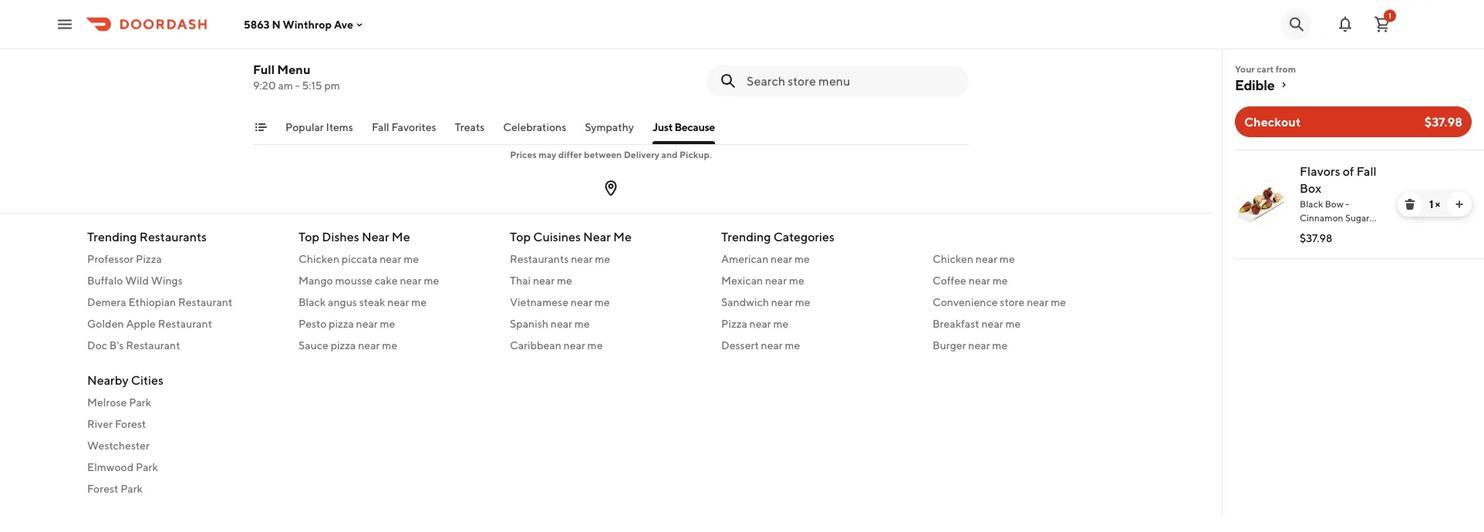 Task type: describe. For each thing, give the bounding box(es) containing it.
spanish near me
[[510, 317, 590, 330]]

near for dishes
[[362, 229, 389, 244]]

prices on this menu are set directly by the merchant
[[499, 124, 721, 135]]

demera ethiopian restaurant
[[87, 295, 232, 308]]

park for elmwood park
[[136, 460, 158, 473]]

top for top dishes near me
[[299, 229, 319, 244]]

melrose park link
[[87, 395, 280, 410]]

sandwich near me link
[[721, 294, 914, 310]]

me down sandwich near me
[[773, 317, 789, 330]]

ethiopian
[[128, 295, 176, 308]]

near down coffee near me link
[[1027, 295, 1049, 308]]

cart
[[1257, 63, 1274, 74]]

mexican near me link
[[721, 273, 914, 288]]

near up sandwich near me
[[765, 274, 787, 287]]

fall inside fall favorites "button"
[[372, 121, 389, 133]]

delivery
[[624, 149, 659, 160]]

near up vietnamese
[[533, 274, 555, 287]]

vietnamese near me
[[510, 295, 610, 308]]

restaurant for demera ethiopian restaurant
[[178, 295, 232, 308]]

near up coffee near me
[[976, 252, 997, 265]]

caribbean near me
[[510, 339, 603, 351]]

notification bell image
[[1336, 15, 1354, 34]]

edible link
[[1235, 76, 1472, 94]]

just because
[[652, 121, 715, 133]]

near down 'breakfast near me'
[[968, 339, 990, 351]]

by
[[650, 124, 660, 135]]

buffalo wild wings
[[87, 274, 183, 287]]

top dishes near me
[[299, 229, 410, 244]]

professor pizza link
[[87, 251, 280, 266]]

doc
[[87, 339, 107, 351]]

me down mango mousse cake near me link
[[411, 295, 427, 308]]

the
[[662, 124, 677, 135]]

restaurant for golden apple restaurant
[[158, 317, 212, 330]]

mango
[[299, 274, 333, 287]]

items
[[326, 121, 353, 133]]

forest park
[[87, 482, 143, 495]]

- for bouquet
[[425, 18, 430, 33]]

caribbean
[[510, 339, 561, 351]]

just
[[652, 121, 673, 133]]

convenience store near me link
[[933, 294, 1125, 310]]

mousse
[[335, 274, 372, 287]]

burger near me link
[[933, 337, 1125, 353]]

5863 n winthrop ave
[[244, 18, 353, 31]]

sauce
[[299, 339, 329, 351]]

×
[[1435, 198, 1440, 211]]

park for melrose park
[[129, 396, 151, 408]]

breakfast
[[933, 317, 979, 330]]

0 vertical spatial forest
[[115, 417, 146, 430]]

me down restaurants near me
[[557, 274, 572, 287]]

near down convenience store near me
[[981, 317, 1003, 330]]

convenience
[[933, 295, 998, 308]]

because
[[674, 121, 715, 133]]

near right cake
[[400, 274, 422, 287]]

me down american near me link
[[789, 274, 804, 287]]

open menu image
[[56, 15, 74, 34]]

near down mexican near me
[[771, 295, 793, 308]]

flavors of fall box image
[[1238, 181, 1284, 228]]

dessert near me
[[721, 339, 800, 351]]

fall favorites
[[372, 121, 436, 133]]

on
[[527, 124, 538, 135]]

pesto
[[299, 317, 326, 330]]

prices for prices on this menu are set directly by the merchant
[[499, 124, 525, 135]]

0 vertical spatial restaurants
[[139, 229, 207, 244]]

chicken piccata near me
[[299, 252, 419, 265]]

trending for trending restaurants
[[87, 229, 137, 244]]

steak
[[359, 295, 385, 308]]

me down categories at the right top of the page
[[795, 252, 810, 265]]

doc b's restaurant link
[[87, 337, 280, 353]]

doc b's restaurant
[[87, 339, 180, 351]]

bouquet
[[375, 18, 423, 33]]

pesto pizza near me
[[299, 317, 395, 330]]

5863
[[244, 18, 270, 31]]

sympathy
[[585, 121, 634, 133]]

remove item from cart image
[[1404, 198, 1416, 211]]

westchester
[[87, 439, 149, 452]]

mango mousse cake near me link
[[299, 273, 491, 288]]

prices for prices may differ between delivery and pickup.
[[510, 149, 537, 160]]

ave
[[334, 18, 353, 31]]

trending categories
[[721, 229, 835, 244]]

spanish
[[510, 317, 548, 330]]

caribbean near me link
[[510, 337, 703, 353]]

vietnamese near me link
[[510, 294, 703, 310]]

me down the pesto pizza near me link on the left bottom
[[382, 339, 397, 351]]

american near me link
[[721, 251, 914, 266]]

- for am
[[295, 79, 300, 92]]

dessert near me link
[[721, 337, 914, 353]]

pizza near me link
[[721, 316, 914, 331]]

directly
[[615, 124, 648, 135]]

differ
[[558, 149, 582, 160]]

river forest link
[[87, 416, 280, 432]]

golden apple restaurant link
[[87, 316, 280, 331]]

spanish near me link
[[510, 316, 703, 331]]

elmwood park link
[[87, 459, 280, 475]]

popular
[[285, 121, 324, 133]]

demera ethiopian restaurant link
[[87, 294, 280, 310]]

your cart from
[[1235, 63, 1296, 74]]

1 items, open order cart image
[[1373, 15, 1392, 34]]

near down the "trending categories"
[[771, 252, 792, 265]]

professor pizza
[[87, 252, 162, 265]]

near down the 'pesto pizza near me' at the bottom left
[[358, 339, 380, 351]]

nearby
[[87, 373, 129, 387]]

your
[[1235, 63, 1255, 74]]

golden
[[87, 317, 124, 330]]

edible
[[1235, 76, 1275, 93]]

treats button
[[455, 120, 485, 144]]

river
[[87, 417, 113, 430]]

and
[[661, 149, 678, 160]]

trending restaurants
[[87, 229, 207, 244]]

pizza for sauce
[[331, 339, 356, 351]]



Task type: vqa. For each thing, say whether or not it's contained in the screenshot.
first The Top from the left
yes



Task type: locate. For each thing, give the bounding box(es) containing it.
black inside the black angus steak near me link
[[299, 295, 326, 308]]

1 horizontal spatial -
[[425, 18, 430, 33]]

vietnamese
[[510, 295, 568, 308]]

2 vertical spatial -
[[1345, 198, 1349, 209]]

1 vertical spatial forest
[[87, 482, 118, 495]]

american
[[721, 252, 768, 265]]

park inside "link"
[[120, 482, 143, 495]]

0 horizontal spatial near
[[362, 229, 389, 244]]

0 horizontal spatial trending
[[87, 229, 137, 244]]

1 top from the left
[[299, 229, 319, 244]]

0 vertical spatial 1
[[1388, 11, 1392, 20]]

0 vertical spatial -
[[425, 18, 430, 33]]

near down chicken near me
[[969, 274, 990, 287]]

celebrations button
[[503, 120, 566, 144]]

menu
[[558, 124, 582, 135]]

0 horizontal spatial pizza
[[136, 252, 162, 265]]

0 vertical spatial prices
[[499, 124, 525, 135]]

westchester link
[[87, 438, 280, 453]]

unicorn
[[265, 18, 309, 33]]

2 vertical spatial park
[[120, 482, 143, 495]]

0 vertical spatial black
[[1300, 198, 1323, 209]]

0 horizontal spatial fall
[[372, 121, 389, 133]]

between
[[584, 149, 622, 160]]

pizza down the trending restaurants at top
[[136, 252, 162, 265]]

1 horizontal spatial 1
[[1429, 198, 1433, 211]]

me up chicken piccata near me link in the left of the page
[[392, 229, 410, 244]]

pizza up the dessert
[[721, 317, 747, 330]]

chicken up "mango"
[[299, 252, 339, 265]]

top cuisines near me
[[510, 229, 632, 244]]

pizza near me
[[721, 317, 789, 330]]

1 right notification bell image
[[1388, 11, 1392, 20]]

$37.98
[[1424, 115, 1462, 129], [1300, 232, 1332, 245]]

1 horizontal spatial restaurants
[[510, 252, 569, 265]]

mexican near me
[[721, 274, 804, 287]]

1 vertical spatial pizza
[[331, 339, 356, 351]]

near up restaurants near me link
[[583, 229, 611, 244]]

winthrop
[[283, 18, 332, 31]]

me down "pizza near me" link
[[785, 339, 800, 351]]

restaurant for doc b's restaurant
[[126, 339, 180, 351]]

pizza down the 'pesto pizza near me' at the bottom left
[[331, 339, 356, 351]]

restaurant down buffalo wild wings link
[[178, 295, 232, 308]]

convenience store near me
[[933, 295, 1066, 308]]

show menu categories image
[[255, 121, 267, 133]]

chicken near me
[[933, 252, 1015, 265]]

2 top from the left
[[510, 229, 531, 244]]

0 vertical spatial pizza
[[136, 252, 162, 265]]

1 vertical spatial park
[[136, 460, 158, 473]]

pecans
[[1338, 226, 1368, 237]]

me for top dishes near me
[[392, 229, 410, 244]]

black inside the flavors of fall box black bow - cinnamon sugar candied pecans $37.98
[[1300, 198, 1323, 209]]

park down "westchester"
[[136, 460, 158, 473]]

chicken for chicken piccata near me
[[299, 252, 339, 265]]

mango mousse cake near me
[[299, 274, 439, 287]]

piccata
[[342, 252, 377, 265]]

1 horizontal spatial me
[[613, 229, 632, 244]]

me up thai near me link
[[595, 252, 610, 265]]

1 left "×"
[[1429, 198, 1433, 211]]

trending up american
[[721, 229, 771, 244]]

restaurant down demera ethiopian restaurant link
[[158, 317, 212, 330]]

0 vertical spatial $37.98
[[1424, 115, 1462, 129]]

black down box
[[1300, 198, 1323, 209]]

me down 'breakfast near me'
[[992, 339, 1008, 351]]

0 vertical spatial pizza
[[329, 317, 354, 330]]

restaurant
[[178, 295, 232, 308], [158, 317, 212, 330], [126, 339, 180, 351]]

trending for trending categories
[[721, 229, 771, 244]]

coffee near me link
[[933, 273, 1125, 288]]

me down coffee near me link
[[1051, 295, 1066, 308]]

1 vertical spatial pizza
[[721, 317, 747, 330]]

0 vertical spatial park
[[129, 396, 151, 408]]

buffalo wild wings link
[[87, 273, 280, 288]]

restaurants up the professor pizza link
[[139, 229, 207, 244]]

near up 'piccata'
[[362, 229, 389, 244]]

0 horizontal spatial -
[[295, 79, 300, 92]]

1 for 1
[[1388, 11, 1392, 20]]

set
[[600, 124, 613, 135]]

2 horizontal spatial -
[[1345, 198, 1349, 209]]

0 horizontal spatial restaurants
[[139, 229, 207, 244]]

top
[[299, 229, 319, 244], [510, 229, 531, 244]]

1 trending from the left
[[87, 229, 137, 244]]

1 chicken from the left
[[299, 252, 339, 265]]

2 vertical spatial restaurant
[[126, 339, 180, 351]]

1 me from the left
[[392, 229, 410, 244]]

trending up professor
[[87, 229, 137, 244]]

me down chicken piccata near me link in the left of the page
[[424, 274, 439, 287]]

$69.99
[[265, 41, 301, 54]]

thai near me
[[510, 274, 572, 287]]

demera
[[87, 295, 126, 308]]

near up dessert near me
[[749, 317, 771, 330]]

prices left the may
[[510, 149, 537, 160]]

me for top cuisines near me
[[613, 229, 632, 244]]

park for forest park
[[120, 482, 143, 495]]

near down pizza near me
[[761, 339, 783, 351]]

1 horizontal spatial near
[[583, 229, 611, 244]]

0 horizontal spatial top
[[299, 229, 319, 244]]

1 horizontal spatial fall
[[1357, 164, 1377, 179]]

1 horizontal spatial trending
[[721, 229, 771, 244]]

me
[[404, 252, 419, 265], [595, 252, 610, 265], [795, 252, 810, 265], [1000, 252, 1015, 265], [424, 274, 439, 287], [557, 274, 572, 287], [789, 274, 804, 287], [993, 274, 1008, 287], [411, 295, 427, 308], [595, 295, 610, 308], [795, 295, 810, 308], [1051, 295, 1066, 308], [380, 317, 395, 330], [574, 317, 590, 330], [773, 317, 789, 330], [1005, 317, 1021, 330], [382, 339, 397, 351], [587, 339, 603, 351], [785, 339, 800, 351], [992, 339, 1008, 351]]

1 vertical spatial restaurant
[[158, 317, 212, 330]]

0 horizontal spatial black
[[299, 295, 326, 308]]

restaurants up 'thai near me'
[[510, 252, 569, 265]]

me up coffee near me link
[[1000, 252, 1015, 265]]

buffalo
[[87, 274, 123, 287]]

near down top cuisines near me
[[571, 252, 593, 265]]

store
[[1000, 295, 1025, 308]]

me up restaurants near me link
[[613, 229, 632, 244]]

flavors
[[1300, 164, 1340, 179]]

celebrations
[[503, 121, 566, 133]]

0 horizontal spatial $37.98
[[1300, 232, 1332, 245]]

1 vertical spatial prices
[[510, 149, 537, 160]]

elmwood park
[[87, 460, 158, 473]]

thai near me link
[[510, 273, 703, 288]]

melrose
[[87, 396, 127, 408]]

chicken up coffee
[[933, 252, 973, 265]]

prices left on
[[499, 124, 525, 135]]

near for cuisines
[[583, 229, 611, 244]]

may
[[539, 149, 556, 160]]

cities
[[131, 373, 163, 387]]

near down spanish near me
[[564, 339, 585, 351]]

1 near from the left
[[362, 229, 389, 244]]

near down thai near me link
[[571, 295, 592, 308]]

- right bow
[[1345, 198, 1349, 209]]

top for top cuisines near me
[[510, 229, 531, 244]]

me up mango mousse cake near me link
[[404, 252, 419, 265]]

park down the cities
[[129, 396, 151, 408]]

forest down 'melrose park'
[[115, 417, 146, 430]]

me down the black angus steak near me link
[[380, 317, 395, 330]]

1 horizontal spatial $37.98
[[1424, 115, 1462, 129]]

breakfast near me link
[[933, 316, 1125, 331]]

2 me from the left
[[613, 229, 632, 244]]

forest inside "link"
[[87, 482, 118, 495]]

9:20
[[253, 79, 276, 92]]

from
[[1276, 63, 1296, 74]]

pm
[[324, 79, 340, 92]]

me down vietnamese near me
[[574, 317, 590, 330]]

forest down elmwood
[[87, 482, 118, 495]]

0 horizontal spatial 1
[[1388, 11, 1392, 20]]

sandwich
[[721, 295, 769, 308]]

pesto pizza near me link
[[299, 316, 491, 331]]

1 vertical spatial -
[[295, 79, 300, 92]]

pizza down angus
[[329, 317, 354, 330]]

restaurants near me
[[510, 252, 610, 265]]

near down mango mousse cake near me link
[[387, 295, 409, 308]]

sauce pizza near me link
[[299, 337, 491, 353]]

- right the am
[[295, 79, 300, 92]]

- inside the flavors of fall box black bow - cinnamon sugar candied pecans $37.98
[[1345, 198, 1349, 209]]

chicken piccata near me link
[[299, 251, 491, 266]]

cuisines
[[533, 229, 581, 244]]

treats
[[455, 121, 485, 133]]

fruit
[[347, 18, 373, 33]]

near up cake
[[380, 252, 401, 265]]

1 vertical spatial 1
[[1429, 198, 1433, 211]]

pizza for pesto
[[329, 317, 354, 330]]

categories
[[773, 229, 835, 244]]

small
[[433, 18, 462, 33]]

unicorn magic fruit bouquet - small image
[[495, 0, 605, 93]]

0 horizontal spatial me
[[392, 229, 410, 244]]

prices may differ between delivery and pickup.
[[510, 149, 712, 160]]

restaurant down the golden apple restaurant
[[126, 339, 180, 351]]

0 vertical spatial fall
[[372, 121, 389, 133]]

1 vertical spatial fall
[[1357, 164, 1377, 179]]

me down store
[[1005, 317, 1021, 330]]

candied
[[1300, 226, 1336, 237]]

dishes
[[322, 229, 359, 244]]

forest park link
[[87, 481, 280, 496]]

1 ×
[[1429, 198, 1440, 211]]

add one to cart image
[[1453, 198, 1466, 211]]

popular items button
[[285, 120, 353, 144]]

1 vertical spatial restaurants
[[510, 252, 569, 265]]

1 vertical spatial black
[[299, 295, 326, 308]]

1 horizontal spatial top
[[510, 229, 531, 244]]

me down thai near me link
[[595, 295, 610, 308]]

1 horizontal spatial chicken
[[933, 252, 973, 265]]

$37.98 inside the flavors of fall box black bow - cinnamon sugar candied pecans $37.98
[[1300, 232, 1332, 245]]

- inside the full menu 9:20 am - 5:15 pm
[[295, 79, 300, 92]]

near down 'black angus steak near me'
[[356, 317, 378, 330]]

wings
[[151, 274, 183, 287]]

1 button
[[1367, 9, 1398, 40]]

nearby cities
[[87, 373, 163, 387]]

park down elmwood park
[[120, 482, 143, 495]]

near
[[362, 229, 389, 244], [583, 229, 611, 244]]

n
[[272, 18, 281, 31]]

1 for 1 ×
[[1429, 198, 1433, 211]]

1 horizontal spatial black
[[1300, 198, 1323, 209]]

black up pesto
[[299, 295, 326, 308]]

top left cuisines
[[510, 229, 531, 244]]

1 vertical spatial $37.98
[[1300, 232, 1332, 245]]

0 horizontal spatial chicken
[[299, 252, 339, 265]]

5:15
[[302, 79, 322, 92]]

me down mexican near me link on the bottom of page
[[795, 295, 810, 308]]

2 near from the left
[[583, 229, 611, 244]]

1 horizontal spatial pizza
[[721, 317, 747, 330]]

me down spanish near me link
[[587, 339, 603, 351]]

top left dishes
[[299, 229, 319, 244]]

1 inside button
[[1388, 11, 1392, 20]]

cake
[[375, 274, 398, 287]]

fall left favorites
[[372, 121, 389, 133]]

this
[[540, 124, 556, 135]]

coffee near me
[[933, 274, 1008, 287]]

Item Search search field
[[747, 73, 956, 89]]

2 chicken from the left
[[933, 252, 973, 265]]

fall right of
[[1357, 164, 1377, 179]]

menu
[[277, 62, 310, 77]]

- left small
[[425, 18, 430, 33]]

me up convenience store near me
[[993, 274, 1008, 287]]

pizza
[[136, 252, 162, 265], [721, 317, 747, 330]]

american near me
[[721, 252, 810, 265]]

near down vietnamese near me
[[551, 317, 572, 330]]

fall inside the flavors of fall box black bow - cinnamon sugar candied pecans $37.98
[[1357, 164, 1377, 179]]

0 vertical spatial restaurant
[[178, 295, 232, 308]]

black angus steak near me
[[299, 295, 427, 308]]

checkout
[[1244, 115, 1301, 129]]

chicken for chicken near me
[[933, 252, 973, 265]]

2 trending from the left
[[721, 229, 771, 244]]



